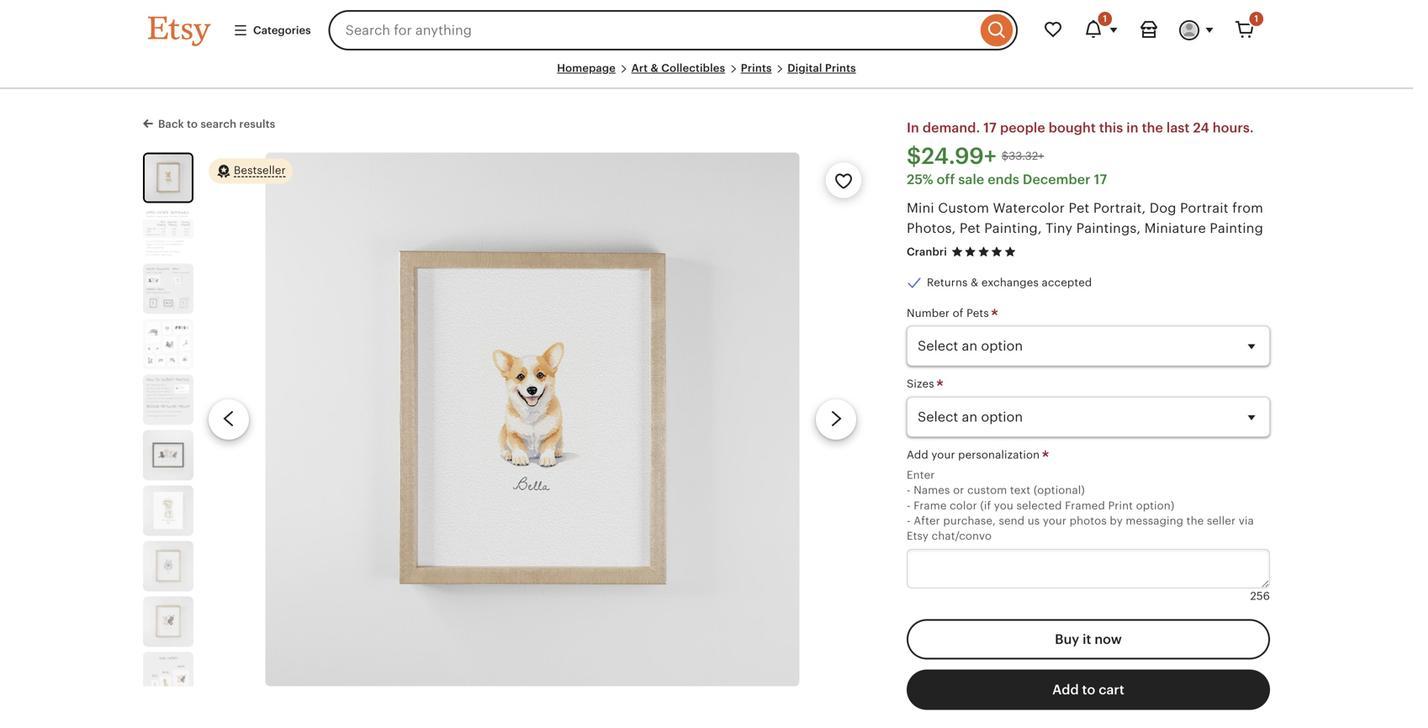 Task type: locate. For each thing, give the bounding box(es) containing it.
$33.32+
[[1002, 150, 1045, 163]]

add to cart
[[1053, 683, 1125, 698]]

menu bar
[[148, 61, 1266, 89]]

mini custom watercolor pet portrait dog portrait from photos image 7 image
[[143, 486, 194, 536]]

to inside button
[[1083, 683, 1096, 698]]

& right returns
[[971, 277, 979, 289]]

1 horizontal spatial 1
[[1255, 13, 1259, 24]]

ends
[[988, 172, 1020, 187]]

digital prints
[[788, 62, 856, 74]]

add for add your personalization
[[907, 449, 929, 461]]

menu bar containing homepage
[[148, 61, 1266, 89]]

0 vertical spatial your
[[932, 449, 956, 461]]

1 vertical spatial add
[[1053, 683, 1079, 698]]

send
[[999, 515, 1025, 528]]

results
[[239, 118, 276, 131]]

1 vertical spatial to
[[1083, 683, 1096, 698]]

mini custom watercolor pet portrait dog portrait from photos image 10 image
[[143, 652, 194, 703]]

you
[[995, 500, 1014, 512]]

1 horizontal spatial to
[[1083, 683, 1096, 698]]

1 button
[[1074, 10, 1129, 50]]

back to search results link
[[143, 115, 276, 132]]

0 vertical spatial 17
[[984, 120, 997, 136]]

cranbri link
[[907, 246, 948, 258]]

messaging
[[1126, 515, 1184, 528]]

- up etsy
[[907, 515, 911, 528]]

0 horizontal spatial 17
[[984, 120, 997, 136]]

bestseller
[[234, 164, 286, 176]]

0 horizontal spatial to
[[187, 118, 198, 131]]

your
[[932, 449, 956, 461], [1043, 515, 1067, 528]]

to for back
[[187, 118, 198, 131]]

1 1 from the left
[[1104, 13, 1107, 24]]

1 horizontal spatial add
[[1053, 683, 1079, 698]]

names
[[914, 484, 951, 497]]

0 horizontal spatial 1
[[1104, 13, 1107, 24]]

via
[[1239, 515, 1255, 528]]

0 vertical spatial &
[[651, 62, 659, 74]]

& for art
[[651, 62, 659, 74]]

to left the cart
[[1083, 683, 1096, 698]]

the left seller
[[1187, 515, 1204, 528]]

option)
[[1137, 500, 1175, 512]]

purchase,
[[944, 515, 996, 528]]

your inside enter - names or custom text (optional) - frame color (if you selected framed print option) - after purchase, send us your photos by messaging the seller via etsy chat/convo
[[1043, 515, 1067, 528]]

categories button
[[220, 15, 324, 46]]

17 up the '$24.99+ $33.32+'
[[984, 120, 997, 136]]

painting
[[1210, 221, 1264, 236]]

after
[[914, 515, 941, 528]]

1 horizontal spatial 17
[[1094, 172, 1108, 187]]

chat/convo
[[932, 530, 992, 543]]

categories
[[253, 24, 311, 37]]

custom
[[938, 201, 990, 216]]

exchanges
[[982, 277, 1039, 289]]

1 vertical spatial pet
[[960, 221, 981, 236]]

add your personalization
[[907, 449, 1043, 461]]

0 vertical spatial pet
[[1069, 201, 1090, 216]]

& right art
[[651, 62, 659, 74]]

1 horizontal spatial mini custom watercolor pet portrait dog portrait from photos image 1 image
[[265, 153, 800, 687]]

0 horizontal spatial add
[[907, 449, 929, 461]]

your right us
[[1043, 515, 1067, 528]]

2 - from the top
[[907, 500, 911, 512]]

$24.99+ $33.32+
[[907, 143, 1045, 169]]

the right the in
[[1142, 120, 1164, 136]]

1 horizontal spatial &
[[971, 277, 979, 289]]

Add your personalization text field
[[907, 549, 1271, 589]]

0 vertical spatial add
[[907, 449, 929, 461]]

pet down the custom
[[960, 221, 981, 236]]

None search field
[[329, 10, 1018, 50]]

prints right digital
[[825, 62, 856, 74]]

mini custom watercolor pet portrait dog portrait from photos image 4 image
[[143, 319, 194, 370]]

2 vertical spatial -
[[907, 515, 911, 528]]

0 horizontal spatial pet
[[960, 221, 981, 236]]

personalization
[[959, 449, 1040, 461]]

homepage
[[557, 62, 616, 74]]

to
[[187, 118, 198, 131], [1083, 683, 1096, 698]]

1
[[1104, 13, 1107, 24], [1255, 13, 1259, 24]]

(if
[[981, 500, 992, 512]]

0 horizontal spatial prints
[[741, 62, 772, 74]]

1 horizontal spatial prints
[[825, 62, 856, 74]]

homepage link
[[557, 62, 616, 74]]

your up enter
[[932, 449, 956, 461]]

december
[[1023, 172, 1091, 187]]

25%
[[907, 172, 934, 187]]

miniature
[[1145, 221, 1207, 236]]

in demand. 17 people bought this in the last 24 hours.
[[907, 120, 1254, 136]]

none search field inside categories banner
[[329, 10, 1018, 50]]

1 vertical spatial &
[[971, 277, 979, 289]]

pet up tiny
[[1069, 201, 1090, 216]]

0 horizontal spatial the
[[1142, 120, 1164, 136]]

add
[[907, 449, 929, 461], [1053, 683, 1079, 698]]

prints left digital
[[741, 62, 772, 74]]

add left the cart
[[1053, 683, 1079, 698]]

number of pets
[[907, 307, 993, 320]]

mini custom watercolor pet portrait dog portrait from photos image 1 image
[[265, 153, 800, 687], [145, 154, 192, 201]]

& for returns
[[971, 277, 979, 289]]

1 vertical spatial your
[[1043, 515, 1067, 528]]

returns & exchanges accepted
[[927, 277, 1093, 289]]

frame
[[914, 500, 947, 512]]

it
[[1083, 632, 1092, 647]]

- left frame
[[907, 500, 911, 512]]

1 vertical spatial 17
[[1094, 172, 1108, 187]]

0 vertical spatial the
[[1142, 120, 1164, 136]]

of
[[953, 307, 964, 320]]

to right back
[[187, 118, 198, 131]]

add inside button
[[1053, 683, 1079, 698]]

buy it now button
[[907, 620, 1271, 660]]

bought
[[1049, 120, 1096, 136]]

1 horizontal spatial the
[[1187, 515, 1204, 528]]

-
[[907, 484, 911, 497], [907, 500, 911, 512], [907, 515, 911, 528]]

2 prints from the left
[[825, 62, 856, 74]]

1 horizontal spatial your
[[1043, 515, 1067, 528]]

photos
[[1070, 515, 1107, 528]]

digital prints link
[[788, 62, 856, 74]]

17
[[984, 120, 997, 136], [1094, 172, 1108, 187]]

0 horizontal spatial mini custom watercolor pet portrait dog portrait from photos image 1 image
[[145, 154, 192, 201]]

- down enter
[[907, 484, 911, 497]]

1 vertical spatial -
[[907, 500, 911, 512]]

color
[[950, 500, 978, 512]]

1 vertical spatial the
[[1187, 515, 1204, 528]]

0 vertical spatial to
[[187, 118, 198, 131]]

mini custom watercolor pet portrait dog portrait from photos image 3 image
[[143, 264, 194, 314]]

from
[[1233, 201, 1264, 216]]

& inside menu bar
[[651, 62, 659, 74]]

0 vertical spatial -
[[907, 484, 911, 497]]

add up enter
[[907, 449, 929, 461]]

1 horizontal spatial pet
[[1069, 201, 1090, 216]]

pet
[[1069, 201, 1090, 216], [960, 221, 981, 236]]

mini custom watercolor pet portrait, dog portrait from photos, pet painting, tiny paintings, miniature painting
[[907, 201, 1264, 236]]

the
[[1142, 120, 1164, 136], [1187, 515, 1204, 528]]

0 horizontal spatial &
[[651, 62, 659, 74]]

prints
[[741, 62, 772, 74], [825, 62, 856, 74]]

or
[[954, 484, 965, 497]]

this
[[1100, 120, 1124, 136]]

17 up the portrait,
[[1094, 172, 1108, 187]]



Task type: vqa. For each thing, say whether or not it's contained in the screenshot.
Meowbucks Barista Apron and White T-shirt for Cats and Dogs image 4
no



Task type: describe. For each thing, give the bounding box(es) containing it.
back to search results
[[158, 118, 276, 131]]

art
[[632, 62, 648, 74]]

0 horizontal spatial your
[[932, 449, 956, 461]]

sizes
[[907, 378, 938, 391]]

watercolor
[[993, 201, 1066, 216]]

mini custom watercolor pet portrait dog portrait from photos image 9 image
[[143, 597, 194, 647]]

cranbri
[[907, 246, 948, 258]]

number
[[907, 307, 950, 320]]

to for add
[[1083, 683, 1096, 698]]

etsy
[[907, 530, 929, 543]]

256
[[1251, 590, 1271, 603]]

(optional)
[[1034, 484, 1085, 497]]

25% off sale ends december 17
[[907, 172, 1108, 187]]

add to cart button
[[907, 670, 1271, 710]]

enter
[[907, 469, 935, 482]]

3 - from the top
[[907, 515, 911, 528]]

print
[[1109, 500, 1134, 512]]

prints link
[[741, 62, 772, 74]]

tiny
[[1046, 221, 1073, 236]]

us
[[1028, 515, 1040, 528]]

back
[[158, 118, 184, 131]]

returns
[[927, 277, 968, 289]]

painting,
[[985, 221, 1042, 236]]

cart
[[1099, 683, 1125, 698]]

portrait
[[1181, 201, 1229, 216]]

accepted
[[1042, 277, 1093, 289]]

now
[[1095, 632, 1122, 647]]

text
[[1011, 484, 1031, 497]]

seller
[[1207, 515, 1236, 528]]

selected
[[1017, 500, 1063, 512]]

sale
[[959, 172, 985, 187]]

Search for anything text field
[[329, 10, 977, 50]]

pets
[[967, 307, 990, 320]]

demand.
[[923, 120, 981, 136]]

2 1 from the left
[[1255, 13, 1259, 24]]

framed
[[1066, 500, 1106, 512]]

bestseller button
[[209, 158, 293, 185]]

1 link
[[1225, 10, 1266, 50]]

last
[[1167, 120, 1190, 136]]

search
[[201, 118, 237, 131]]

portrait,
[[1094, 201, 1146, 216]]

people
[[1001, 120, 1046, 136]]

$24.99+
[[907, 143, 997, 169]]

1 prints from the left
[[741, 62, 772, 74]]

in
[[1127, 120, 1139, 136]]

photos,
[[907, 221, 956, 236]]

enter - names or custom text (optional) - frame color (if you selected framed print option) - after purchase, send us your photos by messaging the seller via etsy chat/convo
[[907, 469, 1255, 543]]

add for add to cart
[[1053, 683, 1079, 698]]

art & collectibles link
[[632, 62, 726, 74]]

mini custom watercolor pet portrait dog portrait from photos image 2 image
[[143, 208, 194, 259]]

art & collectibles
[[632, 62, 726, 74]]

digital
[[788, 62, 823, 74]]

dog
[[1150, 201, 1177, 216]]

mini
[[907, 201, 935, 216]]

24
[[1194, 120, 1210, 136]]

buy
[[1055, 632, 1080, 647]]

categories banner
[[118, 0, 1296, 61]]

in
[[907, 120, 920, 136]]

mini custom watercolor pet portrait dog portrait from photos image 6 image
[[143, 430, 194, 481]]

hours.
[[1213, 120, 1254, 136]]

1 inside popup button
[[1104, 13, 1107, 24]]

buy it now
[[1055, 632, 1122, 647]]

by
[[1110, 515, 1123, 528]]

mini custom watercolor pet portrait dog portrait from photos image 8 image
[[143, 541, 194, 592]]

1 - from the top
[[907, 484, 911, 497]]

collectibles
[[662, 62, 726, 74]]

off
[[937, 172, 955, 187]]

mini custom watercolor pet portrait dog portrait from photos image 5 image
[[143, 375, 194, 425]]

paintings,
[[1077, 221, 1141, 236]]

custom
[[968, 484, 1008, 497]]

the inside enter - names or custom text (optional) - frame color (if you selected framed print option) - after purchase, send us your photos by messaging the seller via etsy chat/convo
[[1187, 515, 1204, 528]]



